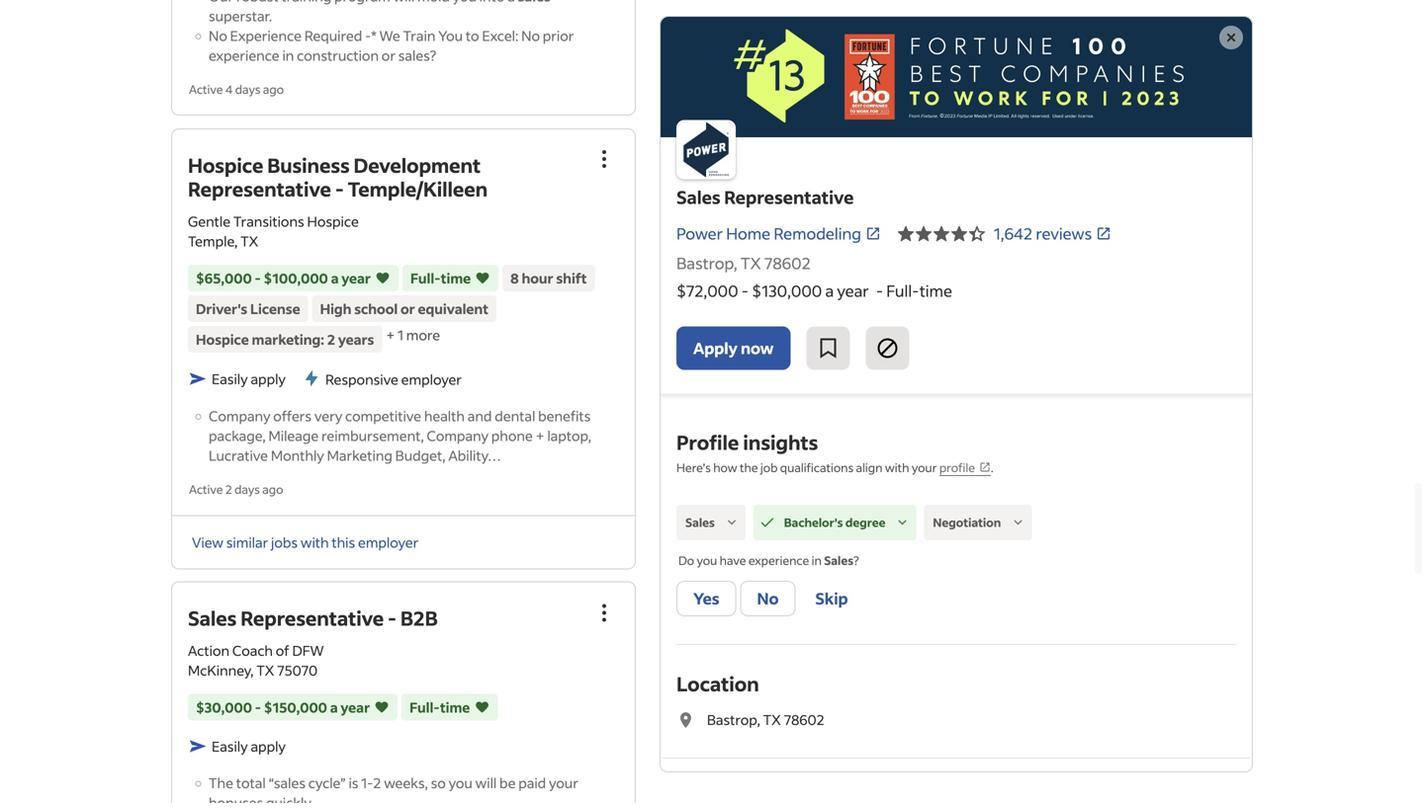Task type: vqa. For each thing, say whether or not it's contained in the screenshot.
Experience level
no



Task type: describe. For each thing, give the bounding box(es) containing it.
4
[[225, 82, 233, 97]]

school
[[354, 300, 398, 318]]

hour
[[522, 270, 553, 288]]

view similar jobs with this employer
[[192, 534, 419, 552]]

and
[[467, 408, 492, 425]]

sales down bachelor's degree button
[[824, 553, 853, 569]]

home
[[726, 224, 770, 244]]

1 vertical spatial employer
[[358, 534, 419, 552]]

responsive
[[325, 371, 398, 389]]

+ 1 more
[[386, 327, 440, 344]]

1 apply from the top
[[251, 371, 286, 388]]

hospice inside gentle transitions hospice temple, tx
[[307, 213, 359, 231]]

dfw
[[292, 642, 324, 660]]

offers
[[273, 408, 312, 425]]

competitive
[[345, 408, 421, 425]]

full-time for sales representative - b2b
[[410, 699, 470, 717]]

to
[[466, 27, 479, 45]]

$30,000
[[196, 699, 252, 717]]

sales?
[[398, 47, 436, 64]]

phone
[[491, 427, 533, 445]]

0 horizontal spatial company
[[209, 408, 270, 425]]

in inside no experience required -* we train you to excel: no prior experience in construction or sales?
[[282, 47, 294, 64]]

mileage
[[268, 427, 319, 445]]

1
[[398, 327, 403, 344]]

matches your preference image left 8
[[475, 269, 491, 289]]

shift
[[556, 270, 587, 288]]

$65,000
[[196, 270, 252, 288]]

matches your preference image
[[474, 698, 490, 718]]

now
[[741, 338, 774, 359]]

1 horizontal spatial 2
[[327, 331, 335, 349]]

1 easily apply from the top
[[212, 371, 286, 388]]

similar
[[226, 534, 268, 552]]

ability…
[[448, 447, 501, 465]]

2 apply from the top
[[251, 738, 286, 756]]

benefits
[[538, 408, 591, 425]]

monthly
[[271, 447, 324, 465]]

align
[[856, 460, 883, 476]]

$72,000 - $130,000 a year - full-time
[[676, 281, 952, 301]]

$65,000 - $100,000 a year
[[196, 270, 371, 288]]

sales button
[[676, 505, 745, 541]]

prior
[[543, 27, 574, 45]]

is
[[349, 775, 358, 793]]

missing qualification image for negotiation
[[1009, 514, 1027, 532]]

apply
[[693, 338, 738, 359]]

not interested image
[[876, 337, 899, 360]]

year for b2b
[[341, 699, 370, 717]]

bachelor's degree button
[[753, 505, 916, 541]]

0 vertical spatial employer
[[401, 371, 462, 389]]

experience inside no experience required -* we train you to excel: no prior experience in construction or sales?
[[209, 47, 280, 64]]

- up the not interested "icon"
[[876, 281, 883, 301]]

skip button
[[799, 582, 864, 617]]

here's
[[676, 460, 711, 476]]

driver's license
[[196, 300, 300, 318]]

equivalent
[[418, 300, 488, 318]]

negotiation button
[[924, 505, 1032, 541]]

required
[[304, 27, 362, 45]]

matches your preference image for b2b
[[374, 698, 390, 718]]

power home remodeling link
[[676, 222, 881, 246]]

1 easily from the top
[[212, 371, 248, 388]]

excel:
[[482, 27, 518, 45]]

paid
[[518, 775, 546, 793]]

years
[[338, 331, 374, 349]]

total
[[236, 775, 266, 793]]

bastrop, for location
[[707, 712, 760, 729]]

active for active 4 days ago
[[189, 82, 223, 97]]

more
[[406, 327, 440, 344]]

full- for hospice business development representative - temple/killeen
[[410, 270, 441, 288]]

how
[[713, 460, 737, 476]]

active 4 days ago
[[189, 82, 284, 97]]

- inside hospice business development representative - temple/killeen
[[335, 176, 344, 202]]

the total "sales cycle" is 1-2 weeks, so you will be paid your bonuses quickly.
[[209, 775, 578, 804]]

insights
[[743, 430, 818, 455]]

construction
[[297, 47, 379, 64]]

no for no
[[757, 589, 779, 609]]

action coach of dfw mckinney, tx 75070
[[188, 642, 324, 680]]

8
[[510, 270, 519, 288]]

bonuses
[[209, 794, 263, 804]]

matching qualification image
[[758, 514, 776, 532]]

package,
[[209, 427, 266, 445]]

degree
[[845, 515, 885, 531]]

sales representative
[[676, 186, 854, 209]]

a for representative
[[331, 270, 339, 288]]

profile
[[939, 460, 975, 476]]

apply now
[[693, 338, 774, 359]]

laptop,
[[547, 427, 591, 445]]

do you have experience in sales ?
[[678, 553, 859, 569]]

ago for active 4 days ago
[[263, 82, 284, 97]]

b2b
[[400, 606, 438, 631]]

year up save this job icon
[[837, 281, 869, 301]]

sales for sales representative
[[676, 186, 721, 209]]

*
[[371, 27, 376, 45]]

1-
[[361, 775, 373, 793]]

hospice business development representative - temple/killeen button
[[188, 153, 488, 202]]

time for hospice business development representative - temple/killeen
[[441, 270, 471, 288]]

you
[[438, 27, 463, 45]]

power home remodeling
[[676, 224, 861, 244]]

$130,000
[[752, 281, 822, 301]]

+ inside company offers very competitive health and dental benefits package, mileage reimbursement, company phone + laptop, lucrative monthly marketing budget, ability…
[[536, 427, 544, 445]]

missing qualification image for sales
[[723, 514, 740, 532]]

hospice marketing: 2 years
[[196, 331, 374, 349]]

1 horizontal spatial in
[[812, 553, 822, 569]]

action
[[188, 642, 229, 660]]

reviews
[[1036, 224, 1092, 244]]

no experience required -* we train you to excel: no prior experience in construction or sales?
[[209, 27, 574, 64]]

skip
[[815, 589, 848, 609]]

active 2 days ago
[[189, 482, 283, 498]]

- right the $72,000
[[741, 281, 749, 301]]

?
[[853, 553, 859, 569]]

here's how the job qualifications align with your
[[676, 460, 939, 476]]

representative inside hospice business development representative - temple/killeen
[[188, 176, 331, 202]]

tx inside gentle transitions hospice temple, tx
[[240, 233, 258, 250]]

$100,000
[[264, 270, 328, 288]]

a right $130,000
[[825, 281, 834, 301]]

negotiation
[[933, 515, 1001, 531]]

bastrop, for sales representative
[[676, 253, 737, 273]]

full-time for hospice business development representative - temple/killeen
[[410, 270, 471, 288]]

time down 4.3 out of 5 stars image
[[919, 281, 952, 301]]

qualifications
[[780, 460, 854, 476]]

sales representative - b2b
[[188, 606, 438, 631]]

train
[[403, 27, 435, 45]]

mckinney,
[[188, 662, 254, 680]]

days for 2
[[234, 482, 260, 498]]

marketing
[[327, 447, 392, 465]]

driver's
[[196, 300, 247, 318]]

1,642 reviews link
[[994, 224, 1112, 244]]

1 horizontal spatial experience
[[748, 553, 809, 569]]

this
[[332, 534, 355, 552]]



Task type: locate. For each thing, give the bounding box(es) containing it.
0 vertical spatial your
[[912, 460, 937, 476]]

no down superstar.
[[209, 27, 227, 45]]

or inside no experience required -* we train you to excel: no prior experience in construction or sales?
[[382, 47, 396, 64]]

time for sales representative - b2b
[[440, 699, 470, 717]]

0 vertical spatial you
[[697, 553, 717, 569]]

0 vertical spatial experience
[[209, 47, 280, 64]]

close job details image
[[1219, 26, 1243, 49]]

full- for sales representative - b2b
[[410, 699, 440, 717]]

sales
[[676, 186, 721, 209], [685, 515, 715, 531], [824, 553, 853, 569], [188, 606, 237, 631]]

year
[[341, 270, 371, 288], [837, 281, 869, 301], [341, 699, 370, 717]]

a up high
[[331, 270, 339, 288]]

1,642 reviews
[[994, 224, 1092, 244]]

budget,
[[395, 447, 446, 465]]

+ right phone
[[536, 427, 544, 445]]

responsive employer
[[325, 371, 462, 389]]

sales representative - b2b button
[[188, 606, 438, 631]]

easily
[[212, 371, 248, 388], [212, 738, 248, 756]]

1 vertical spatial easily
[[212, 738, 248, 756]]

a right $150,000
[[330, 699, 338, 717]]

full- up high school or equivalent
[[410, 270, 441, 288]]

ago right 4
[[263, 82, 284, 97]]

- up driver's license
[[255, 270, 261, 288]]

1 horizontal spatial with
[[885, 460, 909, 476]]

you right do on the left
[[697, 553, 717, 569]]

easily up package,
[[212, 371, 248, 388]]

view similar jobs with this employer link
[[192, 534, 419, 552]]

business
[[267, 153, 350, 178]]

1 horizontal spatial +
[[536, 427, 544, 445]]

0 vertical spatial easily apply
[[212, 371, 286, 388]]

2 full-time from the top
[[410, 699, 470, 717]]

-
[[365, 27, 371, 45], [335, 176, 344, 202], [255, 270, 261, 288], [741, 281, 749, 301], [876, 281, 883, 301], [388, 606, 396, 631], [255, 699, 261, 717]]

+ left 1 on the top left of the page
[[386, 327, 395, 344]]

health
[[424, 408, 465, 425]]

remodeling
[[774, 224, 861, 244]]

full-time
[[410, 270, 471, 288], [410, 699, 470, 717]]

2 easily apply from the top
[[212, 738, 286, 756]]

"sales
[[268, 775, 306, 793]]

0 vertical spatial full-time
[[410, 270, 471, 288]]

bastrop, tx 78602 down home
[[676, 253, 811, 273]]

time up equivalent
[[441, 270, 471, 288]]

- right '$30,000' on the bottom left of the page
[[255, 699, 261, 717]]

2 vertical spatial hospice
[[196, 331, 249, 349]]

active down lucrative
[[189, 482, 223, 498]]

bastrop, tx 78602
[[676, 253, 811, 273], [707, 712, 824, 729]]

company down health
[[427, 427, 489, 445]]

temple/killeen
[[348, 176, 488, 202]]

$150,000
[[264, 699, 327, 717]]

8 hour shift
[[510, 270, 587, 288]]

sales for sales representative - b2b
[[188, 606, 237, 631]]

ago down monthly
[[262, 482, 283, 498]]

0 vertical spatial bastrop,
[[676, 253, 737, 273]]

0 horizontal spatial no
[[209, 27, 227, 45]]

1 vertical spatial bastrop, tx 78602
[[707, 712, 824, 729]]

no inside button
[[757, 589, 779, 609]]

sales for sales
[[685, 515, 715, 531]]

do
[[678, 553, 694, 569]]

1 active from the top
[[189, 82, 223, 97]]

we
[[379, 27, 400, 45]]

matches your preference image up the weeks, at the left bottom of page
[[374, 698, 390, 718]]

missing qualification image right negotiation
[[1009, 514, 1027, 532]]

matches your preference image up school
[[375, 269, 391, 289]]

hospice inside hospice business development representative - temple/killeen
[[188, 153, 263, 178]]

0 vertical spatial 2
[[327, 331, 335, 349]]

2 horizontal spatial no
[[757, 589, 779, 609]]

no for no experience required -* we train you to excel: no prior experience in construction or sales?
[[209, 27, 227, 45]]

experience down matching qualification image
[[748, 553, 809, 569]]

a
[[331, 270, 339, 288], [825, 281, 834, 301], [330, 699, 338, 717]]

0 horizontal spatial or
[[382, 47, 396, 64]]

1 horizontal spatial or
[[400, 300, 415, 318]]

save this job image
[[816, 337, 840, 360]]

employer right this
[[358, 534, 419, 552]]

1 horizontal spatial no
[[521, 27, 540, 45]]

full- left matches your preference icon in the bottom left of the page
[[410, 699, 440, 717]]

year right $150,000
[[341, 699, 370, 717]]

missing qualification image
[[723, 514, 740, 532], [1009, 514, 1027, 532]]

1 missing qualification image from the left
[[723, 514, 740, 532]]

representative for sales representative - b2b
[[241, 606, 384, 631]]

bastrop, tx 78602 down 'location'
[[707, 712, 824, 729]]

0 vertical spatial bastrop, tx 78602
[[676, 253, 811, 273]]

representative for sales representative
[[724, 186, 854, 209]]

apply now button
[[676, 327, 791, 370]]

1 vertical spatial you
[[449, 775, 473, 793]]

representative up power home remodeling link
[[724, 186, 854, 209]]

0 vertical spatial 78602
[[764, 253, 811, 273]]

full-time left matches your preference icon in the bottom left of the page
[[410, 699, 470, 717]]

1 days from the top
[[235, 82, 261, 97]]

matches your preference image for representative
[[375, 269, 391, 289]]

1 vertical spatial in
[[812, 553, 822, 569]]

a for b2b
[[330, 699, 338, 717]]

have
[[720, 553, 746, 569]]

yes
[[693, 589, 719, 609]]

- left the "temple/killeen"
[[335, 176, 344, 202]]

view
[[192, 534, 223, 552]]

0 horizontal spatial 2
[[225, 482, 232, 498]]

representative
[[188, 176, 331, 202], [724, 186, 854, 209], [241, 606, 384, 631]]

active for active 2 days ago
[[189, 482, 223, 498]]

job
[[760, 460, 778, 476]]

1 vertical spatial active
[[189, 482, 223, 498]]

2 vertical spatial 2
[[373, 775, 381, 793]]

1,642
[[994, 224, 1033, 244]]

0 vertical spatial in
[[282, 47, 294, 64]]

hospice down driver's
[[196, 331, 249, 349]]

1 vertical spatial apply
[[251, 738, 286, 756]]

company up package,
[[209, 408, 270, 425]]

1 vertical spatial 78602
[[784, 712, 824, 729]]

no button
[[740, 582, 795, 617]]

2 horizontal spatial 2
[[373, 775, 381, 793]]

days down lucrative
[[234, 482, 260, 498]]

0 vertical spatial apply
[[251, 371, 286, 388]]

0 vertical spatial with
[[885, 460, 909, 476]]

profile link
[[939, 460, 991, 477]]

0 vertical spatial easily
[[212, 371, 248, 388]]

full- up the not interested "icon"
[[886, 281, 919, 301]]

days
[[235, 82, 261, 97], [234, 482, 260, 498]]

no left prior
[[521, 27, 540, 45]]

1 vertical spatial experience
[[748, 553, 809, 569]]

job actions for sales representative - b2b is collapsed image
[[592, 602, 616, 625]]

representative up transitions
[[188, 176, 331, 202]]

matches your preference image
[[375, 269, 391, 289], [475, 269, 491, 289], [374, 698, 390, 718]]

company offers very competitive health and dental benefits package, mileage reimbursement, company phone + laptop, lucrative monthly marketing budget, ability…
[[209, 408, 591, 465]]

2 inside the total "sales cycle" is 1-2 weeks, so you will be paid your bonuses quickly.
[[373, 775, 381, 793]]

representative up dfw
[[241, 606, 384, 631]]

78602 for sales representative
[[764, 253, 811, 273]]

2 left 'years'
[[327, 331, 335, 349]]

0 vertical spatial days
[[235, 82, 261, 97]]

sales inside button
[[685, 515, 715, 531]]

experience
[[209, 47, 280, 64], [748, 553, 809, 569]]

your left profile
[[912, 460, 937, 476]]

be
[[499, 775, 516, 793]]

2 down lucrative
[[225, 482, 232, 498]]

missing qualification image inside sales button
[[723, 514, 740, 532]]

days for 4
[[235, 82, 261, 97]]

sales up power
[[676, 186, 721, 209]]

ago
[[263, 82, 284, 97], [262, 482, 283, 498]]

1 vertical spatial +
[[536, 427, 544, 445]]

0 horizontal spatial in
[[282, 47, 294, 64]]

1 vertical spatial company
[[427, 427, 489, 445]]

tx inside action coach of dfw mckinney, tx 75070
[[256, 662, 274, 680]]

bastrop, tx 78602 for sales representative
[[676, 253, 811, 273]]

2 easily from the top
[[212, 738, 248, 756]]

2
[[327, 331, 335, 349], [225, 482, 232, 498], [373, 775, 381, 793]]

active left 4
[[189, 82, 223, 97]]

your inside the total "sales cycle" is 1-2 weeks, so you will be paid your bonuses quickly.
[[549, 775, 578, 793]]

4.3 out of 5 stars image
[[897, 222, 986, 246]]

of
[[276, 642, 289, 660]]

1 horizontal spatial company
[[427, 427, 489, 445]]

or up + 1 more
[[400, 300, 415, 318]]

0 horizontal spatial missing qualification image
[[723, 514, 740, 532]]

apply down hospice marketing: 2 years
[[251, 371, 286, 388]]

in down bachelor's
[[812, 553, 822, 569]]

1 horizontal spatial missing qualification image
[[1009, 514, 1027, 532]]

0 vertical spatial hospice
[[188, 153, 263, 178]]

1 ago from the top
[[263, 82, 284, 97]]

$72,000
[[676, 281, 738, 301]]

year for representative
[[341, 270, 371, 288]]

in down experience
[[282, 47, 294, 64]]

bastrop,
[[676, 253, 737, 273], [707, 712, 760, 729]]

1 vertical spatial with
[[300, 534, 329, 552]]

the
[[209, 775, 233, 793]]

you right the so
[[449, 775, 473, 793]]

experience
[[230, 27, 302, 45]]

0 horizontal spatial +
[[386, 327, 395, 344]]

1 vertical spatial full-time
[[410, 699, 470, 717]]

+
[[386, 327, 395, 344], [536, 427, 544, 445]]

bastrop, up the $72,000
[[676, 253, 737, 273]]

1 vertical spatial 2
[[225, 482, 232, 498]]

power
[[676, 224, 723, 244]]

with left this
[[300, 534, 329, 552]]

experience down experience
[[209, 47, 280, 64]]

easily up the
[[212, 738, 248, 756]]

your right paid
[[549, 775, 578, 793]]

0 horizontal spatial experience
[[209, 47, 280, 64]]

gentle transitions hospice temple, tx
[[188, 213, 359, 250]]

power home remodeling logo image
[[661, 17, 1252, 137], [676, 120, 736, 179]]

dental
[[495, 408, 535, 425]]

missing qualification image inside the negotiation button
[[1009, 514, 1027, 532]]

or down we
[[382, 47, 396, 64]]

apply up total
[[251, 738, 286, 756]]

1 vertical spatial hospice
[[307, 213, 359, 231]]

1 vertical spatial your
[[549, 775, 578, 793]]

- left we
[[365, 27, 371, 45]]

days right 4
[[235, 82, 261, 97]]

matching qualification image
[[893, 514, 911, 532]]

easily apply up total
[[212, 738, 286, 756]]

lucrative
[[209, 447, 268, 465]]

profile
[[676, 430, 739, 455]]

very
[[314, 408, 342, 425]]

0 vertical spatial active
[[189, 82, 223, 97]]

0 vertical spatial company
[[209, 408, 270, 425]]

1 vertical spatial bastrop,
[[707, 712, 760, 729]]

you inside the total "sales cycle" is 1-2 weeks, so you will be paid your bonuses quickly.
[[449, 775, 473, 793]]

no down "do you have experience in sales ?"
[[757, 589, 779, 609]]

in
[[282, 47, 294, 64], [812, 553, 822, 569]]

easily apply down hospice marketing: 2 years
[[212, 371, 286, 388]]

1 full-time from the top
[[410, 270, 471, 288]]

1 vertical spatial easily apply
[[212, 738, 286, 756]]

2 right the is
[[373, 775, 381, 793]]

bastrop, down 'location'
[[707, 712, 760, 729]]

hospice for years
[[196, 331, 249, 349]]

employer up health
[[401, 371, 462, 389]]

sales up do on the left
[[685, 515, 715, 531]]

hospice for representative
[[188, 153, 263, 178]]

time left matches your preference icon in the bottom left of the page
[[440, 699, 470, 717]]

full-
[[410, 270, 441, 288], [886, 281, 919, 301], [410, 699, 440, 717]]

0 horizontal spatial you
[[449, 775, 473, 793]]

2 days from the top
[[234, 482, 260, 498]]

1 horizontal spatial you
[[697, 553, 717, 569]]

78602 for location
[[784, 712, 824, 729]]

high
[[320, 300, 352, 318]]

0 vertical spatial or
[[382, 47, 396, 64]]

2 missing qualification image from the left
[[1009, 514, 1027, 532]]

jobs
[[271, 534, 298, 552]]

2 ago from the top
[[262, 482, 283, 498]]

1 vertical spatial or
[[400, 300, 415, 318]]

2 active from the top
[[189, 482, 223, 498]]

hospice up gentle
[[188, 153, 263, 178]]

- inside no experience required -* we train you to excel: no prior experience in construction or sales?
[[365, 27, 371, 45]]

bastrop, tx 78602 for location
[[707, 712, 824, 729]]

development
[[354, 153, 481, 178]]

job actions for hospice business development representative - temple/killeen is collapsed image
[[592, 148, 616, 171]]

1 vertical spatial ago
[[262, 482, 283, 498]]

bachelor's
[[784, 515, 843, 531]]

missing qualification image left matching qualification image
[[723, 514, 740, 532]]

location
[[676, 672, 759, 697]]

0 horizontal spatial your
[[549, 775, 578, 793]]

year up school
[[341, 270, 371, 288]]

0 horizontal spatial with
[[300, 534, 329, 552]]

sales up action
[[188, 606, 237, 631]]

1 horizontal spatial your
[[912, 460, 937, 476]]

1 vertical spatial days
[[234, 482, 260, 498]]

- left b2b in the bottom of the page
[[388, 606, 396, 631]]

0 vertical spatial +
[[386, 327, 395, 344]]

full-time up equivalent
[[410, 270, 471, 288]]

ago for active 2 days ago
[[262, 482, 283, 498]]

hospice down hospice business development representative - temple/killeen at the top left
[[307, 213, 359, 231]]

0 vertical spatial ago
[[263, 82, 284, 97]]

quickly.
[[266, 794, 313, 804]]

with right align
[[885, 460, 909, 476]]



